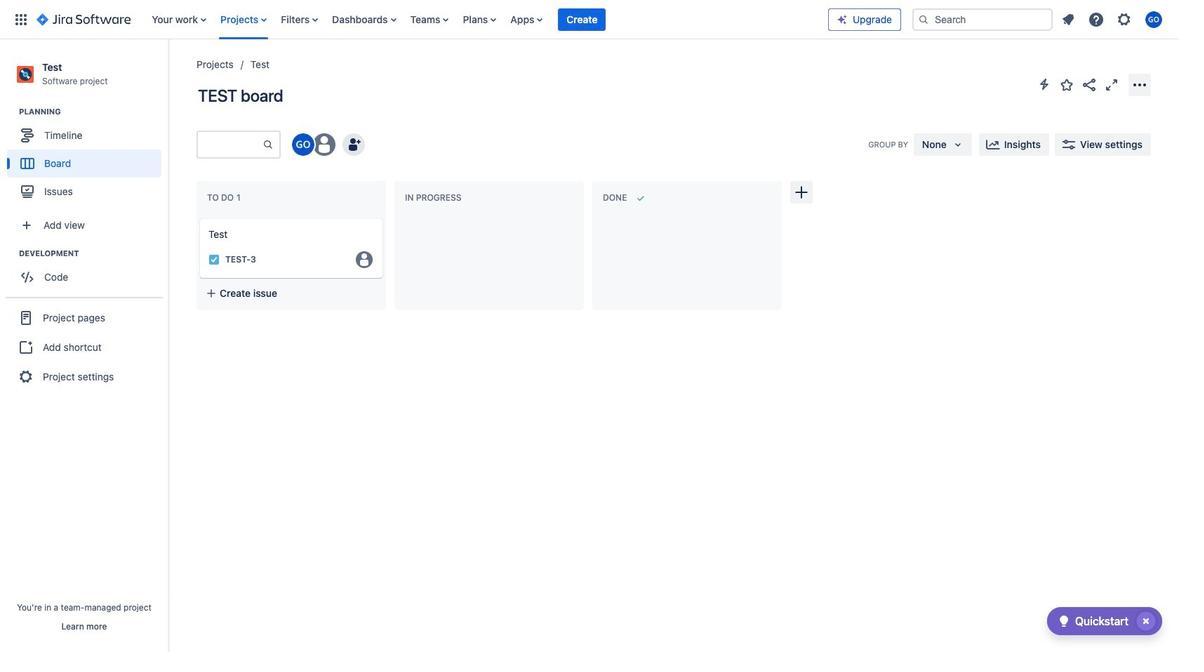 Task type: describe. For each thing, give the bounding box(es) containing it.
heading for planning image
[[19, 106, 168, 117]]

create column image
[[794, 184, 810, 201]]

appswitcher icon image
[[13, 11, 29, 28]]

heading for development 'icon'
[[19, 248, 168, 259]]

2 vertical spatial group
[[6, 297, 163, 397]]

automations menu button icon image
[[1037, 76, 1053, 93]]

Search field
[[913, 8, 1053, 31]]

task image
[[209, 254, 220, 265]]

planning image
[[2, 103, 19, 120]]

development image
[[2, 245, 19, 262]]

sidebar navigation image
[[153, 56, 184, 84]]

search image
[[919, 14, 930, 25]]

1 horizontal spatial list
[[1056, 7, 1171, 32]]

enter full screen image
[[1104, 76, 1121, 93]]

help image
[[1089, 11, 1105, 28]]

Search this board text field
[[198, 132, 263, 157]]

create issue image
[[190, 209, 207, 226]]

0 horizontal spatial list
[[145, 0, 829, 39]]



Task type: vqa. For each thing, say whether or not it's contained in the screenshot.
ADD PEOPLE 'Icon'
yes



Task type: locate. For each thing, give the bounding box(es) containing it.
sidebar element
[[0, 39, 169, 652]]

settings image
[[1117, 11, 1134, 28]]

1 vertical spatial group
[[7, 248, 168, 296]]

dismiss quickstart image
[[1136, 610, 1158, 633]]

group for planning image
[[7, 106, 168, 210]]

heading
[[19, 106, 168, 117], [19, 248, 168, 259]]

list item
[[559, 0, 606, 39]]

banner
[[0, 0, 1180, 39]]

jira software image
[[37, 11, 131, 28], [37, 11, 131, 28]]

group
[[7, 106, 168, 210], [7, 248, 168, 296], [6, 297, 163, 397]]

primary element
[[8, 0, 829, 39]]

2 heading from the top
[[19, 248, 168, 259]]

0 vertical spatial heading
[[19, 106, 168, 117]]

star test board image
[[1059, 76, 1076, 93]]

check image
[[1056, 613, 1073, 630]]

0 vertical spatial group
[[7, 106, 168, 210]]

1 vertical spatial heading
[[19, 248, 168, 259]]

1 heading from the top
[[19, 106, 168, 117]]

group for development 'icon'
[[7, 248, 168, 296]]

your profile and settings image
[[1146, 11, 1163, 28]]

notifications image
[[1060, 11, 1077, 28]]

list
[[145, 0, 829, 39], [1056, 7, 1171, 32]]

more actions image
[[1132, 76, 1149, 93]]

add people image
[[346, 136, 362, 153]]

None search field
[[913, 8, 1053, 31]]

to do element
[[207, 193, 244, 203]]



